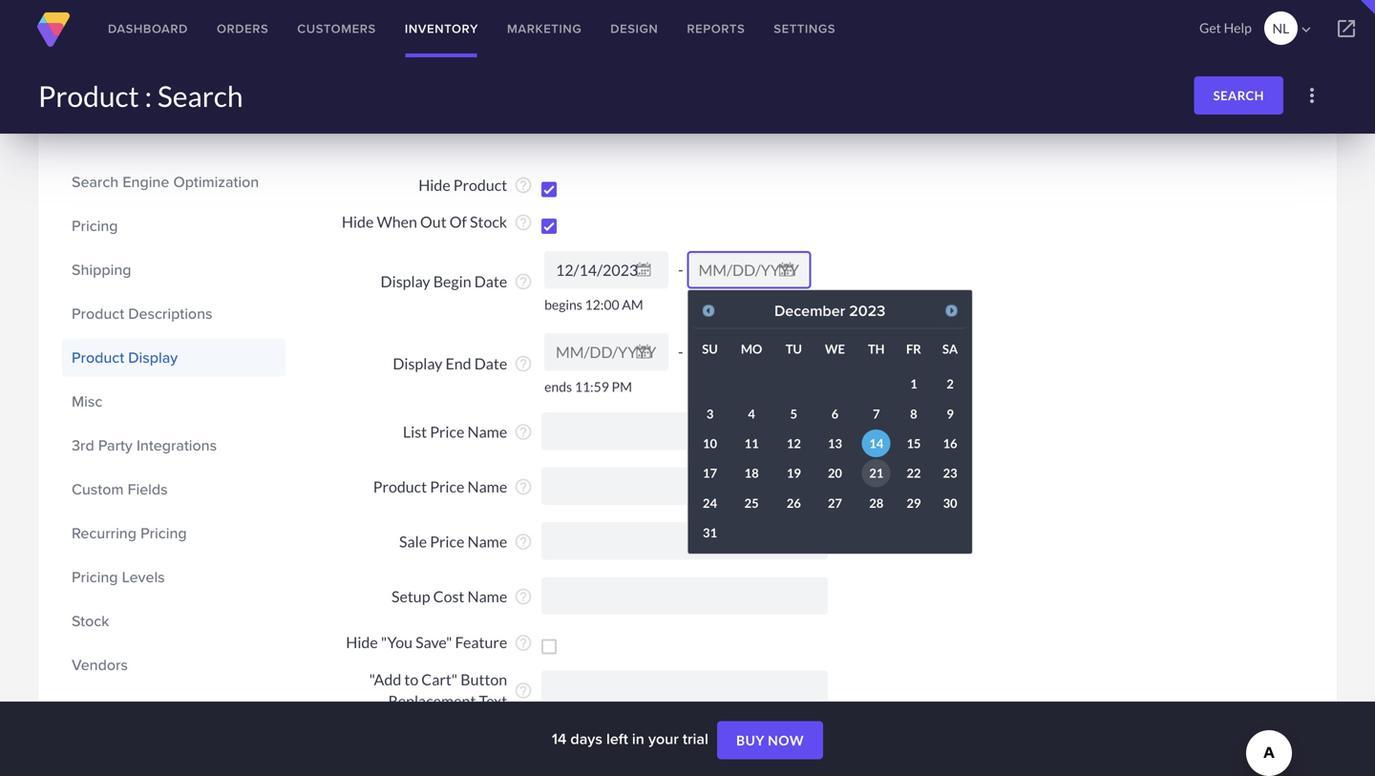 Task type: describe. For each thing, give the bounding box(es) containing it.
"add to cart" button replacement text help_outline
[[369, 670, 533, 710]]

MM/DD/YYYY text field
[[687, 251, 811, 289]]

1 vertical spatial pricing
[[140, 522, 187, 544]]

20
[[828, 466, 842, 481]]

hide product help_outline
[[418, 176, 533, 195]]

mm/dd/yyyy text field for display end date help_outline
[[544, 333, 668, 371]]

buy now link
[[717, 722, 823, 760]]

hide for save"
[[346, 633, 378, 652]]

19
[[787, 466, 801, 481]]

price for product price name help_outline
[[430, 477, 464, 496]]

product : search
[[38, 79, 243, 113]]

15
[[907, 436, 921, 451]]

18 link
[[737, 459, 766, 487]]

help_outline inside list price name help_outline
[[514, 423, 533, 442]]

10 link
[[696, 430, 724, 457]]

name for list price name help_outline
[[467, 423, 507, 441]]

display for display end date help_outline
[[393, 354, 443, 373]]

10
[[703, 436, 717, 451]]

19 link
[[780, 459, 808, 487]]

out
[[420, 213, 447, 231]]

display end date help_outline
[[393, 354, 533, 373]]

recurring
[[72, 522, 137, 544]]

search engine optimization link
[[72, 166, 276, 198]]

marketing
[[507, 20, 582, 38]]

14 days left in your trial
[[552, 728, 712, 750]]

- for display begin date help_outline
[[678, 260, 683, 279]]

product for product descriptions
[[72, 302, 124, 325]]

5 link
[[780, 400, 808, 428]]

shipping
[[72, 258, 131, 281]]

ends 11:59 pm
[[544, 379, 632, 395]]

hide for out
[[342, 213, 374, 231]]

fr
[[906, 341, 921, 357]]

pricing levels
[[72, 566, 165, 588]]

advanced
[[62, 102, 170, 131]]

setup cost name help_outline
[[391, 587, 533, 607]]

date for display begin date help_outline
[[474, 272, 507, 291]]

:
[[145, 79, 152, 113]]

name for setup cost name help_outline
[[467, 587, 507, 606]]

14 for 14 days left in your trial
[[552, 728, 567, 750]]

trial
[[683, 728, 708, 750]]

display begin date help_outline
[[381, 272, 533, 291]]


[[1298, 21, 1315, 38]]

3
[[706, 406, 714, 421]]

9
[[947, 406, 954, 421]]

product inside hide product help_outline
[[453, 176, 507, 194]]

2023
[[849, 299, 886, 322]]

shipping link
[[72, 253, 276, 286]]

levels
[[122, 566, 165, 588]]

setup
[[391, 587, 430, 606]]

days
[[570, 728, 602, 750]]

30
[[943, 495, 957, 511]]

14 link
[[862, 430, 891, 457]]

name for sale price name help_outline
[[467, 532, 507, 551]]

mm/dd/yyyy text field for display begin date help_outline
[[544, 251, 668, 289]]

23
[[943, 466, 957, 481]]

expand_more
[[1281, 102, 1313, 134]]

pricing for pricing
[[72, 214, 118, 237]]

price for list price name help_outline
[[430, 423, 464, 441]]

16
[[943, 436, 957, 451]]

8
[[910, 406, 917, 421]]

in
[[632, 728, 644, 750]]

begins
[[544, 296, 582, 313]]

7 link
[[862, 400, 891, 428]]

mo
[[741, 341, 762, 357]]

6 link
[[821, 400, 849, 428]]

31
[[703, 525, 717, 541]]

get
[[1199, 20, 1221, 36]]

stock link
[[72, 605, 276, 637]]

orders
[[217, 20, 269, 38]]

price for sale price name help_outline
[[430, 532, 464, 551]]

of
[[450, 213, 467, 231]]

misc link
[[72, 385, 276, 418]]

recurring pricing
[[72, 522, 187, 544]]

settings
[[774, 20, 836, 38]]

26
[[787, 495, 801, 511]]

tu
[[786, 341, 802, 357]]

help_outline inside the 'setup cost name help_outline'
[[514, 588, 533, 607]]

21
[[869, 466, 884, 481]]

help_outline inside display end date help_outline
[[514, 354, 533, 373]]

december
[[774, 299, 845, 322]]

vendors link
[[72, 649, 276, 681]]

th
[[868, 341, 885, 357]]

14 for 14
[[869, 436, 884, 451]]

23 link
[[936, 459, 965, 487]]

help_outline inside sale price name help_outline
[[514, 533, 533, 552]]

help_outline inside hide "you save" feature help_outline
[[514, 633, 533, 653]]

26 link
[[780, 489, 808, 517]]

product for product display
[[72, 346, 124, 369]]

hide for help_outline
[[418, 176, 450, 194]]

pricing levels link
[[72, 561, 276, 593]]

custom fields link
[[72, 473, 276, 506]]

integrations
[[137, 434, 217, 456]]


[[1335, 17, 1358, 40]]

1 link
[[899, 370, 928, 398]]

list
[[403, 423, 427, 441]]

reports
[[687, 20, 745, 38]]



Task type: vqa. For each thing, say whether or not it's contained in the screenshot.
BEGINS 12:00 AM
yes



Task type: locate. For each thing, give the bounding box(es) containing it.
0 horizontal spatial stock
[[72, 610, 109, 632]]

1 date from the top
[[474, 272, 507, 291]]

price inside list price name help_outline
[[430, 423, 464, 441]]

date
[[474, 272, 507, 291], [474, 354, 507, 373]]

18
[[744, 466, 759, 481]]

13 link
[[821, 430, 849, 457]]

date inside display end date help_outline
[[474, 354, 507, 373]]

2 vertical spatial price
[[430, 532, 464, 551]]

list price name help_outline
[[403, 423, 533, 442]]

mm/dd/yyyy text field up '11:59' on the left of page
[[544, 333, 668, 371]]

mm/dd/yyyy text field up 12:00
[[544, 251, 668, 289]]

vendors
[[72, 654, 128, 676]]

0 horizontal spatial search
[[72, 170, 119, 193]]

2 help_outline from the top
[[514, 213, 533, 232]]

20 link
[[821, 459, 849, 487]]

replacement
[[388, 692, 476, 710]]

price right "list"
[[430, 423, 464, 441]]

begin
[[433, 272, 471, 291]]

name down list price name help_outline
[[467, 477, 507, 496]]

name inside the 'setup cost name help_outline'
[[467, 587, 507, 606]]

help_outline inside hide product help_outline
[[514, 176, 533, 195]]

help_outline right cost
[[514, 588, 533, 607]]

9 link
[[936, 400, 965, 428]]

help_outline up 'product price name help_outline'
[[514, 423, 533, 442]]

help_outline up 'hide when out of stock help_outline'
[[514, 176, 533, 195]]

3rd party integrations link
[[72, 429, 276, 462]]

stock inside 'hide when out of stock help_outline'
[[470, 213, 507, 231]]

product inside 'product price name help_outline'
[[373, 477, 427, 496]]

2 price from the top
[[430, 477, 464, 496]]

more_vert
[[1301, 84, 1324, 107]]

display down product descriptions
[[128, 346, 178, 369]]

misc
[[72, 390, 102, 412]]

hide up the out
[[418, 176, 450, 194]]

0 vertical spatial hide
[[418, 176, 450, 194]]

display left end
[[393, 354, 443, 373]]

sale
[[399, 532, 427, 551]]

date right the begin at left top
[[474, 272, 507, 291]]

"you
[[381, 633, 413, 652]]

hide left the when on the left
[[342, 213, 374, 231]]

MM/DD/YYYY text field
[[544, 251, 668, 289], [544, 333, 668, 371]]

price down list price name help_outline
[[430, 477, 464, 496]]

help_outline down hide product help_outline
[[514, 213, 533, 232]]

3 help_outline from the top
[[514, 272, 533, 291]]

hide when out of stock help_outline
[[342, 213, 533, 232]]

0 vertical spatial mm/dd/yyyy text field
[[544, 251, 668, 289]]

product down the shipping
[[72, 302, 124, 325]]

product display
[[72, 346, 178, 369]]

stock right of
[[470, 213, 507, 231]]

"add
[[369, 670, 401, 689]]

31 link
[[696, 519, 724, 547]]

pricing inside "link"
[[72, 214, 118, 237]]

4 help_outline from the top
[[514, 354, 533, 373]]

help_outline right end
[[514, 354, 533, 373]]

17 link
[[696, 459, 724, 487]]

buy now
[[736, 733, 804, 749]]

product up 'misc'
[[72, 346, 124, 369]]

30 link
[[936, 489, 965, 517]]

price
[[430, 423, 464, 441], [430, 477, 464, 496], [430, 532, 464, 551]]

2 - from the top
[[678, 342, 683, 361]]

3 link
[[696, 400, 724, 428]]

11 link
[[737, 430, 766, 457]]

6 help_outline from the top
[[514, 478, 533, 497]]

hide inside hide "you save" feature help_outline
[[346, 633, 378, 652]]

1 horizontal spatial stock
[[470, 213, 507, 231]]

1 vertical spatial mm/dd/yyyy text field
[[544, 333, 668, 371]]

0 vertical spatial -
[[678, 260, 683, 279]]

get help
[[1199, 20, 1252, 36]]

0 vertical spatial date
[[474, 272, 507, 291]]

1 help_outline from the top
[[514, 176, 533, 195]]

display inside display begin date help_outline
[[381, 272, 430, 291]]

text
[[479, 692, 507, 710]]

3 price from the top
[[430, 532, 464, 551]]

2 vertical spatial hide
[[346, 633, 378, 652]]

pricing up the shipping
[[72, 214, 118, 237]]

product
[[38, 79, 139, 113], [453, 176, 507, 194], [72, 302, 124, 325], [72, 346, 124, 369], [373, 477, 427, 496]]

name for product price name help_outline
[[467, 477, 507, 496]]

- for display end date help_outline
[[678, 342, 683, 361]]

1 mm/dd/yyyy text field from the top
[[544, 251, 668, 289]]

22
[[907, 466, 921, 481]]

product inside "link"
[[72, 346, 124, 369]]

5
[[790, 406, 797, 421]]

name up the 'setup cost name help_outline'
[[467, 532, 507, 551]]

3rd
[[72, 434, 94, 456]]

search left expand_more
[[1213, 88, 1264, 103]]

help_outline inside 'hide when out of stock help_outline'
[[514, 213, 533, 232]]

sale price name help_outline
[[399, 532, 533, 552]]

date for display end date help_outline
[[474, 354, 507, 373]]

- left mm/dd/yyyy text field
[[678, 260, 683, 279]]

search engine optimization
[[72, 170, 259, 193]]

21 link
[[862, 459, 891, 487]]

pricing link
[[72, 210, 276, 242]]

left
[[606, 728, 628, 750]]

nl
[[1272, 20, 1289, 36]]

25
[[744, 495, 759, 511]]

1 horizontal spatial 14
[[869, 436, 884, 451]]

help_outline inside "add to cart" button replacement text help_outline
[[514, 681, 533, 700]]

search right :
[[157, 79, 243, 113]]

22 link
[[899, 459, 928, 487]]

product for product : search
[[38, 79, 139, 113]]

0 vertical spatial price
[[430, 423, 464, 441]]

10 help_outline from the top
[[514, 681, 533, 700]]

1 - from the top
[[678, 260, 683, 279]]

search for search engine optimization
[[72, 170, 119, 193]]

28
[[869, 495, 884, 511]]

product descriptions
[[72, 302, 212, 325]]

1 vertical spatial date
[[474, 354, 507, 373]]

date right end
[[474, 354, 507, 373]]

nl 
[[1272, 20, 1315, 38]]

search for 'search' link
[[1213, 88, 1264, 103]]

27 link
[[821, 489, 849, 517]]

design
[[610, 20, 658, 38]]

0 vertical spatial stock
[[470, 213, 507, 231]]

price inside sale price name help_outline
[[430, 532, 464, 551]]

hide inside hide product help_outline
[[418, 176, 450, 194]]

8 help_outline from the top
[[514, 588, 533, 607]]

None text field
[[541, 412, 828, 450], [541, 467, 828, 505], [541, 577, 828, 615], [541, 412, 828, 450], [541, 467, 828, 505], [541, 577, 828, 615]]

pricing for pricing levels
[[72, 566, 118, 588]]

info
[[175, 102, 219, 131]]

engine
[[123, 170, 169, 193]]

27
[[828, 495, 842, 511]]

14 up 21
[[869, 436, 884, 451]]

price right sale
[[430, 532, 464, 551]]

15 link
[[899, 430, 928, 457]]

name inside list price name help_outline
[[467, 423, 507, 441]]

5 help_outline from the top
[[514, 423, 533, 442]]

help_outline inside 'product price name help_outline'
[[514, 478, 533, 497]]

7 help_outline from the top
[[514, 533, 533, 552]]

party
[[98, 434, 133, 456]]

to
[[404, 670, 418, 689]]

help_outline right feature
[[514, 633, 533, 653]]

cart"
[[421, 670, 458, 689]]

4 link
[[737, 400, 766, 428]]

hide inside 'hide when out of stock help_outline'
[[342, 213, 374, 231]]

24
[[703, 495, 717, 511]]

6
[[831, 406, 839, 421]]

29 link
[[899, 489, 928, 517]]

2 vertical spatial pricing
[[72, 566, 118, 588]]

hide
[[418, 176, 450, 194], [342, 213, 374, 231], [346, 633, 378, 652]]

end
[[445, 354, 471, 373]]

0 horizontal spatial 14
[[552, 728, 567, 750]]

search link
[[1194, 76, 1283, 115]]

display for display begin date help_outline
[[381, 272, 430, 291]]

1 vertical spatial 14
[[552, 728, 567, 750]]

display inside "link"
[[128, 346, 178, 369]]

buy
[[736, 733, 765, 749]]

3 name from the top
[[467, 532, 507, 551]]

2 link
[[936, 370, 965, 398]]

custom fields
[[72, 478, 168, 500]]

2 date from the top
[[474, 354, 507, 373]]

0 vertical spatial 14
[[869, 436, 884, 451]]

1 vertical spatial -
[[678, 342, 683, 361]]

2 horizontal spatial search
[[1213, 88, 1264, 103]]

display left the begin at left top
[[381, 272, 430, 291]]

name up 'product price name help_outline'
[[467, 423, 507, 441]]

1 vertical spatial hide
[[342, 213, 374, 231]]

1 vertical spatial price
[[430, 477, 464, 496]]

product price name help_outline
[[373, 477, 533, 497]]

0 vertical spatial pricing
[[72, 214, 118, 237]]

9 help_outline from the top
[[514, 633, 533, 653]]

save"
[[415, 633, 452, 652]]

1 vertical spatial stock
[[72, 610, 109, 632]]

1 horizontal spatial search
[[157, 79, 243, 113]]

name inside sale price name help_outline
[[467, 532, 507, 551]]

2 name from the top
[[467, 477, 507, 496]]

december 2023
[[774, 299, 886, 322]]

name inside 'product price name help_outline'
[[467, 477, 507, 496]]

inventory
[[405, 20, 478, 38]]

more_vert button
[[1293, 76, 1331, 115]]

14 left days
[[552, 728, 567, 750]]

4 name from the top
[[467, 587, 507, 606]]

help_outline right text on the left
[[514, 681, 533, 700]]

help_outline inside display begin date help_outline
[[514, 272, 533, 291]]

3rd party integrations
[[72, 434, 217, 456]]

display inside display end date help_outline
[[393, 354, 443, 373]]

when
[[377, 213, 417, 231]]

product left :
[[38, 79, 139, 113]]

stock up vendors
[[72, 610, 109, 632]]

13
[[828, 436, 842, 451]]

date inside display begin date help_outline
[[474, 272, 507, 291]]

14
[[869, 436, 884, 451], [552, 728, 567, 750]]

- left su
[[678, 342, 683, 361]]

11
[[744, 436, 759, 451]]

price inside 'product price name help_outline'
[[430, 477, 464, 496]]

search left engine
[[72, 170, 119, 193]]

4
[[748, 406, 755, 421]]

help_outline up the 'setup cost name help_outline'
[[514, 533, 533, 552]]

we
[[825, 341, 845, 357]]

1 name from the top
[[467, 423, 507, 441]]

optimization
[[173, 170, 259, 193]]

product up sale
[[373, 477, 427, 496]]

help_outline down list price name help_outline
[[514, 478, 533, 497]]

help_outline right the begin at left top
[[514, 272, 533, 291]]

None text field
[[541, 522, 828, 560], [541, 671, 828, 708], [541, 522, 828, 560], [541, 671, 828, 708]]

custom
[[72, 478, 124, 500]]

product for product price name help_outline
[[373, 477, 427, 496]]

pricing down recurring
[[72, 566, 118, 588]]

dashboard
[[108, 20, 188, 38]]

25 link
[[737, 489, 766, 517]]

name right cost
[[467, 587, 507, 606]]

2 mm/dd/yyyy text field from the top
[[544, 333, 668, 371]]

customers
[[297, 20, 376, 38]]

pricing down custom fields link
[[140, 522, 187, 544]]

product up of
[[453, 176, 507, 194]]

hide left "you
[[346, 633, 378, 652]]

1 price from the top
[[430, 423, 464, 441]]

14 inside 14 link
[[869, 436, 884, 451]]



